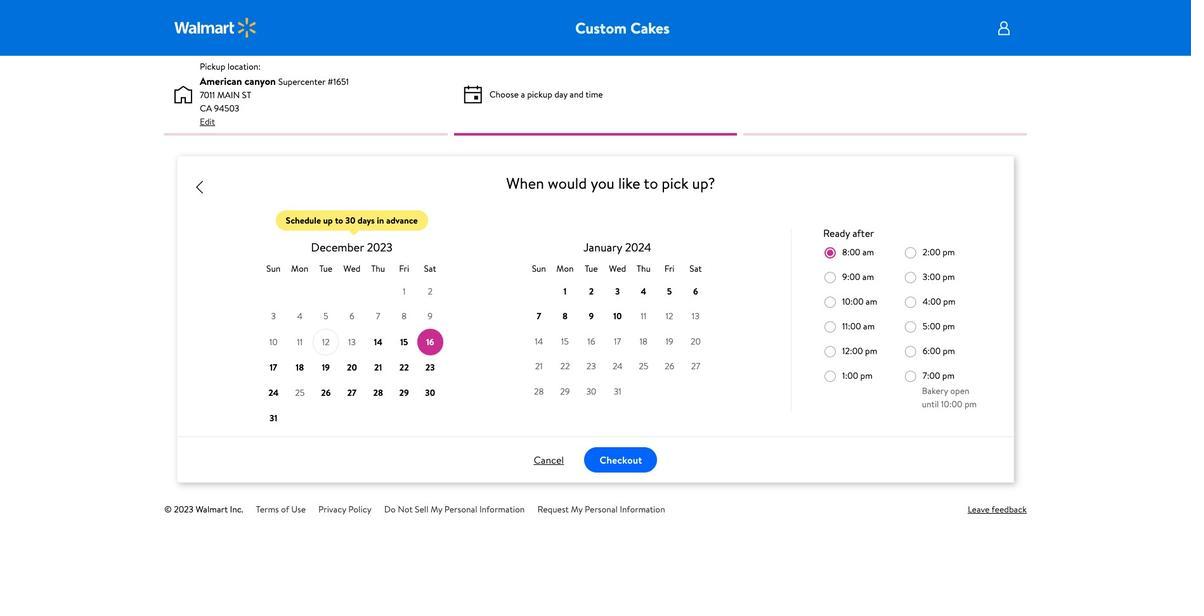 Task type: vqa. For each thing, say whether or not it's contained in the screenshot.
9:00 am
yes



Task type: locate. For each thing, give the bounding box(es) containing it.
11:00 am
[[843, 320, 875, 333]]

pm for 2:00 pm
[[943, 246, 955, 259]]

0 horizontal spatial my
[[431, 504, 442, 517]]

sat dec 09 2023 cell
[[428, 310, 433, 323]]

0 vertical spatial 2023
[[367, 239, 393, 256]]

1 horizontal spatial 24
[[613, 361, 623, 373]]

thu dec 28 2023 cell
[[365, 381, 391, 406]]

1 horizontal spatial personal
[[585, 504, 618, 517]]

0 horizontal spatial 5
[[324, 310, 328, 323]]

thu dec 21 2023 cell
[[365, 356, 391, 381]]

tue
[[319, 263, 333, 275], [585, 263, 598, 275]]

1 horizontal spatial 18
[[640, 336, 648, 348]]

sun for 14
[[532, 263, 546, 275]]

am for 9:00 am
[[863, 271, 874, 284]]

9 down sat dec 02 2023 cell
[[428, 310, 433, 323]]

fri
[[399, 263, 409, 275], [665, 263, 675, 275]]

1 horizontal spatial to
[[644, 173, 658, 194]]

12
[[666, 310, 674, 323], [322, 336, 330, 349]]

10 inside 'wed jan 10 2024' 'cell'
[[614, 310, 622, 323]]

1 2 from the left
[[428, 285, 433, 298]]

0 horizontal spatial 19
[[322, 362, 330, 375]]

fri for 8
[[399, 263, 409, 275]]

thu
[[371, 263, 385, 275], [637, 263, 651, 275]]

4 inside row
[[297, 310, 303, 323]]

15 inside january 2024 grid
[[561, 336, 569, 348]]

12 inside tue dec 12 2023 'cell'
[[322, 336, 330, 349]]

1 vertical spatial 19
[[322, 362, 330, 375]]

24 up wed jan 31 2024 cell
[[613, 361, 623, 373]]

radio image
[[824, 271, 838, 285], [824, 320, 838, 334], [904, 320, 918, 334], [824, 345, 838, 359], [904, 345, 918, 359], [824, 370, 838, 384]]

27
[[691, 361, 701, 373], [347, 387, 357, 400]]

25 inside december 2023 'grid'
[[295, 387, 305, 400]]

information down checkout button
[[620, 504, 665, 517]]

wed
[[344, 263, 361, 275], [609, 263, 626, 275]]

personal right the 'sell'
[[445, 504, 477, 517]]

1 horizontal spatial row group
[[526, 279, 709, 405]]

tue for 11
[[585, 263, 598, 275]]

0 horizontal spatial thu
[[371, 263, 385, 275]]

6:00 pm
[[923, 345, 955, 358]]

2 9 from the left
[[589, 310, 594, 323]]

1 vertical spatial 13
[[348, 336, 356, 349]]

31 inside cell
[[270, 412, 277, 425]]

0 horizontal spatial 4
[[297, 310, 303, 323]]

20
[[691, 336, 701, 348], [347, 362, 357, 375]]

25 down mon dec 18 2023 cell
[[295, 387, 305, 400]]

2023 right ©
[[174, 504, 194, 517]]

canyon
[[245, 74, 276, 88]]

fri jan 26 2024 cell
[[665, 361, 675, 373]]

11 inside january 2024 grid
[[641, 310, 647, 323]]

2 inside cell
[[589, 285, 594, 298]]

3 inside 'grid'
[[271, 310, 276, 323]]

2 sat from the left
[[690, 263, 702, 275]]

0 horizontal spatial 15
[[400, 336, 408, 349]]

6 inside sat jan 06 2024 cell
[[693, 285, 698, 298]]

sat up sat dec 02 2023 cell
[[424, 263, 436, 275]]

5:00
[[923, 320, 941, 333]]

and
[[570, 88, 584, 101]]

2 wed from the left
[[609, 263, 626, 275]]

11 up thu jan 18 2024 cell
[[641, 310, 647, 323]]

1 horizontal spatial 26
[[665, 361, 675, 373]]

26 for 'fri jan 26 2024' cell on the right bottom of page
[[665, 361, 675, 373]]

8 inside cell
[[563, 310, 568, 323]]

24 down sun dec 17 2023 cell at the bottom left of page
[[268, 387, 279, 400]]

1 up fri dec 08 2023 cell
[[403, 285, 406, 298]]

0 vertical spatial 17
[[614, 336, 621, 348]]

25 down thu jan 18 2024 cell
[[639, 361, 649, 373]]

radio image
[[904, 246, 918, 260], [904, 271, 918, 285], [824, 296, 838, 310], [904, 296, 918, 310], [904, 370, 918, 384]]

4 inside cell
[[641, 285, 647, 298]]

1 horizontal spatial 19
[[666, 336, 674, 348]]

wed down december 2023
[[344, 263, 361, 275]]

1 inside cell
[[564, 285, 567, 298]]

custom cakes
[[575, 17, 670, 39]]

2 sun from the left
[[532, 263, 546, 275]]

15 inside cell
[[400, 336, 408, 349]]

11
[[641, 310, 647, 323], [297, 336, 303, 349]]

sat for 9
[[424, 263, 436, 275]]

9 for the tue jan 09 2024 cell
[[589, 310, 594, 323]]

0 vertical spatial 11
[[641, 310, 647, 323]]

23 inside january 2024 grid
[[587, 361, 596, 373]]

3 for wed jan 03 2024 cell
[[616, 285, 620, 298]]

thu for 7
[[371, 263, 385, 275]]

0 horizontal spatial 3
[[271, 310, 276, 323]]

1 horizontal spatial 15
[[561, 336, 569, 348]]

fri dec 22 2023 cell
[[391, 356, 417, 381]]

19 inside january 2024 grid
[[666, 336, 674, 348]]

am right the 8:00
[[863, 246, 874, 259]]

leave feedback
[[968, 504, 1027, 517]]

row containing 10
[[260, 329, 443, 356]]

terms of use
[[256, 504, 306, 517]]

radio image for 5:00 pm
[[904, 320, 918, 334]]

1 my from the left
[[431, 504, 442, 517]]

0 vertical spatial 26
[[665, 361, 675, 373]]

edit
[[200, 115, 215, 128]]

0 horizontal spatial 8
[[402, 310, 407, 323]]

am
[[863, 246, 874, 259], [863, 271, 874, 284], [866, 296, 878, 308], [864, 320, 875, 333]]

2 my from the left
[[571, 504, 583, 517]]

2 information from the left
[[620, 504, 665, 517]]

29 down mon jan 22 2024 cell
[[560, 386, 570, 398]]

1 horizontal spatial 11
[[641, 310, 647, 323]]

4 up 'thu jan 11 2024' "cell"
[[641, 285, 647, 298]]

5
[[667, 285, 672, 298], [324, 310, 328, 323]]

radio image left 4:00
[[904, 296, 918, 310]]

31 inside january 2024 grid
[[614, 386, 622, 398]]

1
[[403, 285, 406, 298], [564, 285, 567, 298]]

wed jan 10 2024 cell
[[605, 304, 631, 329]]

1 8 from the left
[[402, 310, 407, 323]]

0 horizontal spatial 28
[[373, 387, 383, 400]]

2 thu from the left
[[637, 263, 651, 275]]

2 8 from the left
[[563, 310, 568, 323]]

5 inside december 2023 'grid'
[[324, 310, 328, 323]]

23 inside cell
[[426, 362, 435, 375]]

wed down january 2024
[[609, 263, 626, 275]]

thu down december 2023
[[371, 263, 385, 275]]

1 sat from the left
[[424, 263, 436, 275]]

18
[[640, 336, 648, 348], [296, 362, 304, 375]]

27 down the sat jan 20 2024 cell
[[691, 361, 701, 373]]

1 horizontal spatial 7
[[537, 310, 541, 323]]

advance
[[386, 214, 418, 227]]

26 for tue dec 26 2023 cell
[[321, 387, 331, 400]]

2 mon from the left
[[557, 263, 574, 275]]

thu inside december 2023 'grid'
[[371, 263, 385, 275]]

31 down wed jan 24 2024 cell
[[614, 386, 622, 398]]

22 inside cell
[[400, 362, 409, 375]]

thu inside january 2024 grid
[[637, 263, 651, 275]]

december 2023 grid
[[260, 211, 443, 431]]

21 up the sun jan 28 2024 cell
[[535, 361, 543, 373]]

0 horizontal spatial 12
[[322, 336, 330, 349]]

fri dec 08 2023 cell
[[402, 310, 407, 323]]

25 inside january 2024 grid
[[639, 361, 649, 373]]

20 inside cell
[[347, 362, 357, 375]]

my
[[431, 504, 442, 517], [571, 504, 583, 517]]

pm down open
[[965, 398, 977, 411]]

thu down 2024
[[637, 263, 651, 275]]

0 horizontal spatial tue
[[319, 263, 333, 275]]

0 horizontal spatial mon
[[291, 263, 309, 275]]

pm for 3:00 pm
[[943, 271, 955, 284]]

row
[[260, 260, 443, 279], [526, 260, 709, 279], [260, 279, 443, 304], [526, 279, 709, 304], [260, 304, 443, 329], [526, 304, 709, 329], [260, 329, 443, 356], [526, 329, 709, 354], [526, 354, 709, 380], [260, 356, 443, 381], [526, 380, 709, 405], [260, 381, 443, 406]]

22 down mon jan 15 2024 cell
[[561, 361, 570, 373]]

23 for tue jan 23 2024 cell
[[587, 361, 596, 373]]

13 inside january 2024 grid
[[692, 310, 700, 323]]

27 inside cell
[[347, 387, 357, 400]]

0 vertical spatial 5
[[667, 285, 672, 298]]

sun inside january 2024 grid
[[532, 263, 546, 275]]

option group containing 8:00 am
[[824, 246, 982, 417]]

1651
[[333, 76, 349, 88]]

2023 inside heading
[[367, 239, 393, 256]]

13 inside december 2023 'grid'
[[348, 336, 356, 349]]

mon for 15
[[557, 263, 574, 275]]

5 for tue dec 05 2023 cell
[[324, 310, 328, 323]]

1 up mon jan 08 2024 cell
[[564, 285, 567, 298]]

pm right 12:00
[[865, 345, 878, 358]]

radio image left 11:00
[[824, 320, 838, 334]]

1 vertical spatial to
[[335, 214, 343, 227]]

22 inside january 2024 grid
[[561, 361, 570, 373]]

12 inside january 2024 grid
[[666, 310, 674, 323]]

0 horizontal spatial 23
[[426, 362, 435, 375]]

7 inside cell
[[537, 310, 541, 323]]

tue inside december 2023 'grid'
[[319, 263, 333, 275]]

pm for 7:00 pm
[[943, 370, 955, 383]]

16 for tue jan 16 2024 cell
[[588, 336, 595, 348]]

row group
[[260, 279, 443, 431], [526, 279, 709, 405]]

2023 for ©
[[174, 504, 194, 517]]

radio image for 10:00 am
[[824, 296, 838, 310]]

1 horizontal spatial 17
[[614, 336, 621, 348]]

26 inside cell
[[321, 387, 331, 400]]

row containing 7
[[526, 304, 709, 329]]

18 up thu jan 25 2024 cell
[[640, 336, 648, 348]]

28 down thu dec 21 2023 cell
[[373, 387, 383, 400]]

0 horizontal spatial personal
[[445, 504, 477, 517]]

29 for fri dec 29 2023 cell
[[399, 387, 409, 400]]

radio image left 3:00
[[904, 271, 918, 285]]

mon up the mon jan 01 2024 cell
[[557, 263, 574, 275]]

9 inside december 2023 'grid'
[[428, 310, 433, 323]]

23 for sat dec 23 2023 cell
[[426, 362, 435, 375]]

0 horizontal spatial 20
[[347, 362, 357, 375]]

0 vertical spatial 10
[[614, 310, 622, 323]]

wed inside january 2024 grid
[[609, 263, 626, 275]]

9:00
[[843, 271, 861, 284]]

5 up fri jan 12 2024 cell
[[667, 285, 672, 298]]

cancel link
[[534, 453, 564, 468]]

1 horizontal spatial 8
[[563, 310, 568, 323]]

0 vertical spatial 31
[[614, 386, 622, 398]]

1 horizontal spatial thu
[[637, 263, 651, 275]]

29 down fri dec 22 2023 cell
[[399, 387, 409, 400]]

radio image left the 5:00 at the bottom right
[[904, 320, 918, 334]]

wed inside december 2023 'grid'
[[344, 263, 361, 275]]

1 vertical spatial 2023
[[174, 504, 194, 517]]

0 horizontal spatial sat
[[424, 263, 436, 275]]

0 vertical spatial 19
[[666, 336, 674, 348]]

6 up wed dec 13 2023 "cell"
[[350, 310, 355, 323]]

©
[[164, 504, 172, 517]]

7 for sun jan 07 2024 cell
[[537, 310, 541, 323]]

day
[[555, 88, 568, 101]]

8:00
[[843, 246, 861, 259]]

30 down sat dec 23 2023 cell
[[425, 387, 435, 400]]

27 down wed dec 20 2023 cell
[[347, 387, 357, 400]]

25
[[639, 361, 649, 373], [295, 387, 305, 400]]

radio image for 9:00 am
[[824, 271, 838, 285]]

18 for thu jan 18 2024 cell
[[640, 336, 648, 348]]

2 row group from the left
[[526, 279, 709, 405]]

when would you like to pick up?
[[506, 173, 716, 194]]

0 horizontal spatial 2023
[[174, 504, 194, 517]]

pm right 4:00
[[944, 296, 956, 308]]

12:00
[[843, 345, 863, 358]]

31
[[614, 386, 622, 398], [270, 412, 277, 425]]

1:00
[[843, 370, 859, 383]]

request my personal information link
[[538, 504, 665, 517]]

0 horizontal spatial 2
[[428, 285, 433, 298]]

pm right 6:00 on the right of the page
[[943, 345, 955, 358]]

15 up fri dec 22 2023 cell
[[400, 336, 408, 349]]

28
[[534, 386, 544, 398], [373, 387, 383, 400]]

0 horizontal spatial 24
[[268, 387, 279, 400]]

1:00 pm
[[843, 370, 873, 383]]

14 up thu dec 21 2023 cell
[[374, 336, 383, 349]]

fri jan 19 2024 cell
[[666, 336, 674, 348]]

mon inside january 2024 grid
[[557, 263, 574, 275]]

30 down tue jan 23 2024 cell
[[587, 386, 597, 398]]

pm
[[943, 246, 955, 259], [943, 271, 955, 284], [944, 296, 956, 308], [943, 320, 955, 333], [865, 345, 878, 358], [943, 345, 955, 358], [861, 370, 873, 383], [943, 370, 955, 383], [965, 398, 977, 411]]

0 horizontal spatial sun
[[267, 263, 281, 275]]

sat jan 20 2024 cell
[[691, 336, 701, 348]]

1 horizontal spatial 3
[[616, 285, 620, 298]]

11 for mon dec 11 2023 'cell'
[[297, 336, 303, 349]]

fri inside december 2023 'grid'
[[399, 263, 409, 275]]

to
[[644, 173, 658, 194], [335, 214, 343, 227]]

1 vertical spatial 3
[[271, 310, 276, 323]]

7 up the thu dec 14 2023 cell
[[376, 310, 381, 323]]

24 for sun dec 24 2023 cell at bottom
[[268, 387, 279, 400]]

12:00 pm
[[843, 345, 878, 358]]

0 horizontal spatial 25
[[295, 387, 305, 400]]

1 horizontal spatial 2
[[589, 285, 594, 298]]

cakes
[[631, 17, 670, 39]]

to right up
[[335, 214, 343, 227]]

my right request
[[571, 504, 583, 517]]

option group
[[824, 246, 982, 417]]

sun up 'sun dec 03 2023' cell
[[267, 263, 281, 275]]

1 horizontal spatial sat
[[690, 263, 702, 275]]

0 horizontal spatial 31
[[270, 412, 277, 425]]

22 up fri dec 29 2023 cell
[[400, 362, 409, 375]]

6 for sat jan 06 2024 cell
[[693, 285, 698, 298]]

7
[[376, 310, 381, 323], [537, 310, 541, 323]]

1 horizontal spatial sun
[[532, 263, 546, 275]]

10:00 am
[[843, 296, 878, 308]]

7 inside december 2023 'grid'
[[376, 310, 381, 323]]

3 inside cell
[[616, 285, 620, 298]]

3 up 'wed jan 10 2024' 'cell'
[[616, 285, 620, 298]]

2 fri from the left
[[665, 263, 675, 275]]

my right the 'sell'
[[431, 504, 442, 517]]

0 horizontal spatial 21
[[374, 362, 382, 375]]

0 horizontal spatial 11
[[297, 336, 303, 349]]

0 horizontal spatial to
[[335, 214, 343, 227]]

information
[[480, 504, 525, 517], [620, 504, 665, 517]]

19 up tue dec 26 2023 cell
[[322, 362, 330, 375]]

tue inside january 2024 grid
[[585, 263, 598, 275]]

18 inside cell
[[296, 362, 304, 375]]

pm right 7:00
[[943, 370, 955, 383]]

0 horizontal spatial 9
[[428, 310, 433, 323]]

1 tue from the left
[[319, 263, 333, 275]]

sat dec 23 2023 cell
[[417, 356, 443, 381]]

tue up tue jan 02 2024 cell
[[585, 263, 598, 275]]

3
[[616, 285, 620, 298], [271, 310, 276, 323]]

mon jan 01 2024 cell
[[552, 279, 578, 304]]

am for 11:00 am
[[864, 320, 875, 333]]

mon
[[291, 263, 309, 275], [557, 263, 574, 275]]

0 horizontal spatial 13
[[348, 336, 356, 349]]

1 horizontal spatial 9
[[589, 310, 594, 323]]

16 inside january 2024 grid
[[588, 336, 595, 348]]

radio image left 2:00
[[904, 246, 918, 260]]

1 vertical spatial 11
[[297, 336, 303, 349]]

sat jan 13 2024 cell
[[692, 310, 700, 323]]

0 horizontal spatial 29
[[399, 387, 409, 400]]

like
[[618, 173, 641, 194]]

fri jan 12 2024 cell
[[666, 310, 674, 323]]

1 thu from the left
[[371, 263, 385, 275]]

0 horizontal spatial 30
[[346, 214, 356, 227]]

0 vertical spatial 20
[[691, 336, 701, 348]]

10:00 down open
[[941, 398, 963, 411]]

december 2023
[[311, 239, 393, 256]]

row containing 14
[[526, 329, 709, 354]]

10:00 for 10:00 pm
[[941, 398, 963, 411]]

3 for 'sun dec 03 2023' cell
[[271, 310, 276, 323]]

6 inside december 2023 'grid'
[[350, 310, 355, 323]]

in
[[377, 214, 384, 227]]

21 for "sun jan 21 2024" cell
[[535, 361, 543, 373]]

radio image left 9:00
[[824, 271, 838, 285]]

0 vertical spatial 25
[[639, 361, 649, 373]]

17 down 'wed jan 10 2024' 'cell'
[[614, 336, 621, 348]]

am right 9:00
[[863, 271, 874, 284]]

17 inside january 2024 grid
[[614, 336, 621, 348]]

19
[[666, 336, 674, 348], [322, 362, 330, 375]]

1 horizontal spatial 2023
[[367, 239, 393, 256]]

1 horizontal spatial 10:00
[[941, 398, 963, 411]]

1 fri from the left
[[399, 263, 409, 275]]

17 up sun dec 24 2023 cell at bottom
[[270, 362, 277, 375]]

mon jan 29 2024 cell
[[560, 386, 570, 398]]

16 down sat dec 09 2023 cell
[[426, 336, 434, 349]]

fri inside january 2024 grid
[[665, 263, 675, 275]]

1 horizontal spatial 14
[[535, 336, 543, 348]]

4:00 pm
[[923, 296, 956, 308]]

30 inside january 2024 grid
[[587, 386, 597, 398]]

fri dec 29 2023 cell
[[391, 381, 417, 406]]

10 inside december 2023 'grid'
[[269, 336, 278, 349]]

0 horizontal spatial 16
[[426, 336, 434, 349]]

17 inside cell
[[270, 362, 277, 375]]

1 horizontal spatial fri
[[665, 263, 675, 275]]

0 horizontal spatial 1
[[403, 285, 406, 298]]

1 row group from the left
[[260, 279, 443, 431]]

fri up fri dec 01 2023 cell
[[399, 263, 409, 275]]

18 up mon dec 25 2023 cell
[[296, 362, 304, 375]]

4
[[641, 285, 647, 298], [297, 310, 303, 323]]

2 1 from the left
[[564, 285, 567, 298]]

sun up sun jan 07 2024 cell
[[532, 263, 546, 275]]

30 inside cell
[[425, 387, 435, 400]]

1 horizontal spatial 10
[[614, 310, 622, 323]]

privacy
[[319, 504, 346, 517]]

28 inside cell
[[373, 387, 383, 400]]

20 inside grid
[[691, 336, 701, 348]]

bakery open until
[[922, 385, 970, 411]]

radio image left 1:00
[[824, 370, 838, 384]]

30 left 'days'
[[346, 214, 356, 227]]

1 vertical spatial 10:00
[[941, 398, 963, 411]]

28 for the sun jan 28 2024 cell
[[534, 386, 544, 398]]

1 wed from the left
[[344, 263, 361, 275]]

pm right 1:00
[[861, 370, 873, 383]]

5 up tue dec 12 2023 'cell'
[[324, 310, 328, 323]]

pm for 10:00 pm
[[965, 398, 977, 411]]

14
[[535, 336, 543, 348], [374, 336, 383, 349]]

21 inside cell
[[374, 362, 382, 375]]

29 inside january 2024 grid
[[560, 386, 570, 398]]

9 up tue jan 16 2024 cell
[[589, 310, 594, 323]]

2 personal from the left
[[585, 504, 618, 517]]

26 down fri jan 19 2024 cell
[[665, 361, 675, 373]]

0 vertical spatial to
[[644, 173, 658, 194]]

16 inside cell
[[426, 336, 434, 349]]

fri dec 15 2023 cell
[[391, 329, 417, 356]]

1 vertical spatial 27
[[347, 387, 357, 400]]

radio image left 12:00
[[824, 345, 838, 359]]

tue down december
[[319, 263, 333, 275]]

1 mon from the left
[[291, 263, 309, 275]]

pickup
[[200, 60, 225, 73]]

27 inside january 2024 grid
[[691, 361, 701, 373]]

1 personal from the left
[[445, 504, 477, 517]]

8 down fri dec 01 2023 cell
[[402, 310, 407, 323]]

tue jan 23 2024 cell
[[587, 361, 596, 373]]

5 inside cell
[[667, 285, 672, 298]]

1 horizontal spatial 16
[[588, 336, 595, 348]]

2 2 from the left
[[589, 285, 594, 298]]

1 for the mon jan 01 2024 cell
[[564, 285, 567, 298]]

sat up sat jan 06 2024 cell
[[690, 263, 702, 275]]

18 inside january 2024 grid
[[640, 336, 648, 348]]

19 up 'fri jan 26 2024' cell on the right bottom of page
[[666, 336, 674, 348]]

to right like
[[644, 173, 658, 194]]

10:00 up 11:00
[[843, 296, 864, 308]]

28 down "sun jan 21 2024" cell
[[534, 386, 544, 398]]

1 vertical spatial 31
[[270, 412, 277, 425]]

mon dec 11 2023 cell
[[297, 336, 303, 349]]

13 down sat jan 06 2024 cell
[[692, 310, 700, 323]]

1 horizontal spatial 28
[[534, 386, 544, 398]]

31 for "sun dec 31 2023" cell
[[270, 412, 277, 425]]

ready after
[[824, 227, 874, 240]]

of
[[281, 504, 289, 517]]

mon inside december 2023 'grid'
[[291, 263, 309, 275]]

1 horizontal spatial mon
[[557, 263, 574, 275]]

14 down sun jan 07 2024 cell
[[535, 336, 543, 348]]

8 inside december 2023 'grid'
[[402, 310, 407, 323]]

14 inside cell
[[374, 336, 383, 349]]

2 tue from the left
[[585, 263, 598, 275]]

pm right 3:00
[[943, 271, 955, 284]]

2 inside 'grid'
[[428, 285, 433, 298]]

1 horizontal spatial 6
[[693, 285, 698, 298]]

10
[[614, 310, 622, 323], [269, 336, 278, 349]]

sat inside january 2024 grid
[[690, 263, 702, 275]]

15 for fri dec 15 2023 cell
[[400, 336, 408, 349]]

radio image left 10:00 am
[[824, 296, 838, 310]]

16
[[588, 336, 595, 348], [426, 336, 434, 349]]

0 horizontal spatial row group
[[260, 279, 443, 431]]

wed jan 17 2024 cell
[[614, 336, 621, 348]]

6 for wed dec 06 2023 cell
[[350, 310, 355, 323]]

31 down sun dec 24 2023 cell at bottom
[[270, 412, 277, 425]]

mon jan 22 2024 cell
[[561, 361, 570, 373]]

1 horizontal spatial 30
[[425, 387, 435, 400]]

6 up sat jan 13 2024 cell
[[693, 285, 698, 298]]

wed for 11
[[609, 263, 626, 275]]

12 for fri jan 12 2024 cell
[[666, 310, 674, 323]]

thu dec 07 2023 cell
[[376, 310, 381, 323]]

16 up tue jan 23 2024 cell
[[588, 336, 595, 348]]

am right 11:00
[[864, 320, 875, 333]]

8 down the mon jan 01 2024 cell
[[563, 310, 568, 323]]

13 up wed dec 20 2023 cell
[[348, 336, 356, 349]]

2023 down in
[[367, 239, 393, 256]]

21 inside january 2024 grid
[[535, 361, 543, 373]]

24 inside cell
[[268, 387, 279, 400]]

2 up sat dec 09 2023 cell
[[428, 285, 433, 298]]

1 horizontal spatial 13
[[692, 310, 700, 323]]

1 vertical spatial 4
[[297, 310, 303, 323]]

24 inside grid
[[613, 361, 623, 373]]

28 inside january 2024 grid
[[534, 386, 544, 398]]

location:
[[228, 60, 261, 73]]

29 inside cell
[[399, 387, 409, 400]]

sat dec 16 2023 cell
[[417, 329, 443, 356]]

19 for fri jan 19 2024 cell
[[666, 336, 674, 348]]

1 sun from the left
[[267, 263, 281, 275]]

7 up sun jan 14 2024 cell
[[537, 310, 541, 323]]

26 inside january 2024 grid
[[665, 361, 675, 373]]

you
[[591, 173, 615, 194]]

10 for 'wed jan 10 2024' 'cell'
[[614, 310, 622, 323]]

1 7 from the left
[[376, 310, 381, 323]]

4 for thu jan 04 2024 cell
[[641, 285, 647, 298]]

29 for the mon jan 29 2024 cell
[[560, 386, 570, 398]]

0 vertical spatial 10:00
[[843, 296, 864, 308]]

1 horizontal spatial 21
[[535, 361, 543, 373]]

cancel
[[534, 454, 564, 468]]

14 inside january 2024 grid
[[535, 336, 543, 348]]

sun jan 14 2024 cell
[[535, 336, 543, 348]]

19 inside tue dec 19 2023 cell
[[322, 362, 330, 375]]

2 up the tue jan 09 2024 cell
[[589, 285, 594, 298]]

pm right 2:00
[[943, 246, 955, 259]]

1 inside december 2023 'grid'
[[403, 285, 406, 298]]

10 down 'sun dec 03 2023' cell
[[269, 336, 278, 349]]

10 up wed jan 17 2024 cell
[[614, 310, 622, 323]]

0 horizontal spatial 7
[[376, 310, 381, 323]]

0 horizontal spatial wed
[[344, 263, 361, 275]]

20 up wed dec 27 2023 cell
[[347, 362, 357, 375]]

1 information from the left
[[480, 504, 525, 517]]

23 up "sat dec 30 2023" cell in the bottom left of the page
[[426, 362, 435, 375]]

2 7 from the left
[[537, 310, 541, 323]]

wed dec 27 2023 cell
[[339, 381, 365, 406]]

20 for wed dec 20 2023 cell
[[347, 362, 357, 375]]

january 2024
[[584, 239, 652, 256]]

0 vertical spatial 24
[[613, 361, 623, 373]]

sat for 13
[[690, 263, 702, 275]]

11 inside december 2023 'grid'
[[297, 336, 303, 349]]

radio image for 7:00 pm
[[904, 370, 918, 384]]

tue dec 19 2023 cell
[[313, 356, 339, 381]]

do not sell my personal information
[[384, 504, 525, 517]]

21
[[535, 361, 543, 373], [374, 362, 382, 375]]

pm for 1:00 pm
[[861, 370, 873, 383]]

sat
[[424, 263, 436, 275], [690, 263, 702, 275]]

sun inside december 2023 'grid'
[[267, 263, 281, 275]]

pm for 5:00 pm
[[943, 320, 955, 333]]

1 vertical spatial 17
[[270, 362, 277, 375]]

pm right the 5:00 at the bottom right
[[943, 320, 955, 333]]

0 vertical spatial 6
[[693, 285, 698, 298]]

0 vertical spatial 3
[[616, 285, 620, 298]]

3 up sun dec 10 2023 cell
[[271, 310, 276, 323]]

11:00
[[843, 320, 861, 333]]

sun jan 21 2024 cell
[[535, 361, 543, 373]]

1 horizontal spatial information
[[620, 504, 665, 517]]

radio image for 1:00 pm
[[824, 370, 838, 384]]

1 9 from the left
[[428, 310, 433, 323]]

2 horizontal spatial 30
[[587, 386, 597, 398]]

information left request
[[480, 504, 525, 517]]

9 inside cell
[[589, 310, 594, 323]]

row containing 21
[[526, 354, 709, 380]]

26 down tue dec 19 2023 cell
[[321, 387, 331, 400]]

1 vertical spatial 20
[[347, 362, 357, 375]]

0 horizontal spatial 17
[[270, 362, 277, 375]]

8 for fri dec 08 2023 cell
[[402, 310, 407, 323]]

11 down mon dec 04 2023 cell
[[297, 336, 303, 349]]

0 vertical spatial 18
[[640, 336, 648, 348]]

2023
[[367, 239, 393, 256], [174, 504, 194, 517]]

0 horizontal spatial fri
[[399, 263, 409, 275]]

1 vertical spatial 5
[[324, 310, 328, 323]]

january 2024 grid
[[526, 211, 709, 431]]

wed jan 03 2024 cell
[[605, 279, 631, 304]]

30
[[346, 214, 356, 227], [587, 386, 597, 398], [425, 387, 435, 400]]

1 1 from the left
[[403, 285, 406, 298]]

0 horizontal spatial 6
[[350, 310, 355, 323]]

0 horizontal spatial 26
[[321, 387, 331, 400]]

sat inside december 2023 'grid'
[[424, 263, 436, 275]]

1 horizontal spatial 12
[[666, 310, 674, 323]]



Task type: describe. For each thing, give the bounding box(es) containing it.
pick
[[662, 173, 689, 194]]

tue jan 02 2024 cell
[[578, 279, 605, 304]]

request my personal information
[[538, 504, 665, 517]]

do
[[384, 504, 396, 517]]

2023 for december
[[367, 239, 393, 256]]

2 for tue jan 02 2024 cell
[[589, 285, 594, 298]]

wed dec 13 2023 cell
[[348, 336, 356, 349]]

do not sell my personal information link
[[384, 504, 525, 517]]

21 for thu dec 21 2023 cell
[[374, 362, 382, 375]]

am for 8:00 am
[[863, 246, 874, 259]]

checkout
[[600, 454, 642, 468]]

ready
[[824, 227, 850, 240]]

open
[[951, 385, 970, 398]]

4:00
[[923, 296, 942, 308]]

3:00 pm
[[923, 271, 955, 284]]

radio image for 4:00 pm
[[904, 296, 918, 310]]

ca
[[200, 102, 212, 115]]

2024
[[625, 239, 652, 256]]

fri dec 01 2023 cell
[[403, 285, 406, 298]]

radio image for 3:00 pm
[[904, 271, 918, 285]]

up?
[[692, 173, 716, 194]]

27 for the sat jan 27 2024 cell at the bottom of page
[[691, 361, 701, 373]]

inc.
[[230, 504, 243, 517]]

row containing 28
[[526, 380, 709, 405]]

fri for 12
[[665, 263, 675, 275]]

terms
[[256, 504, 279, 517]]

tue jan 09 2024 cell
[[578, 304, 605, 329]]

mon dec 04 2023 cell
[[297, 310, 303, 323]]

30 for "sat dec 30 2023" cell in the bottom left of the page
[[425, 387, 435, 400]]

15 for mon jan 15 2024 cell
[[561, 336, 569, 348]]

wed jan 31 2024 cell
[[614, 386, 622, 398]]

10:00 pm
[[941, 398, 977, 411]]

thu for 11
[[637, 263, 651, 275]]

14 for sun jan 14 2024 cell
[[535, 336, 543, 348]]

7:00
[[923, 370, 941, 383]]

bakery
[[922, 385, 948, 398]]

supercenter
[[278, 76, 326, 88]]

fri jan 05 2024 cell
[[657, 279, 683, 304]]

thu jan 04 2024 cell
[[631, 279, 657, 304]]

to inside the 'december 2023' heading
[[335, 214, 343, 227]]

30 inside the 'december 2023' heading
[[346, 214, 356, 227]]

radio image for 2:00 pm
[[904, 246, 918, 260]]

25 for mon dec 25 2023 cell
[[295, 387, 305, 400]]

row group for december 2023 'grid'
[[260, 279, 443, 431]]

22 for fri dec 22 2023 cell
[[400, 362, 409, 375]]

pm for 6:00 pm
[[943, 345, 955, 358]]

tue jan 16 2024 cell
[[588, 336, 595, 348]]

7011
[[200, 89, 215, 102]]

your account image
[[992, 20, 1017, 36]]

13 for sat jan 13 2024 cell
[[692, 310, 700, 323]]

thu jan 18 2024 cell
[[640, 336, 648, 348]]

wed dec 06 2023 cell
[[350, 310, 355, 323]]

© 2023 walmart inc.
[[164, 504, 243, 517]]

8 for mon jan 08 2024 cell
[[563, 310, 568, 323]]

schedule
[[286, 214, 321, 227]]

wed dec 20 2023 cell
[[339, 356, 365, 381]]

25 for thu jan 25 2024 cell
[[639, 361, 649, 373]]

custom
[[575, 17, 627, 39]]

mon dec 25 2023 cell
[[295, 387, 305, 400]]

checkout button
[[584, 448, 658, 473]]

tue dec 26 2023 cell
[[313, 381, 339, 406]]

sun dec 10 2023 cell
[[269, 336, 278, 349]]

row group for january 2024 grid
[[526, 279, 709, 405]]

5 for fri jan 05 2024 cell
[[667, 285, 672, 298]]

94503
[[214, 102, 239, 115]]

1 for fri dec 01 2023 cell
[[403, 285, 406, 298]]

tue dec 05 2023 cell
[[324, 310, 328, 323]]

thu jan 25 2024 cell
[[639, 361, 649, 373]]

mon for 11
[[291, 263, 309, 275]]

9 for sat dec 09 2023 cell
[[428, 310, 433, 323]]

9:00 am
[[843, 271, 874, 284]]

4 for mon dec 04 2023 cell
[[297, 310, 303, 323]]

schedule up to 30 days in advance
[[286, 214, 418, 227]]

27 for wed dec 27 2023 cell
[[347, 387, 357, 400]]

sun for 10
[[267, 263, 281, 275]]

10:00 for 10:00 am
[[843, 296, 864, 308]]

sun jan 07 2024 cell
[[526, 304, 552, 329]]

back to select location image
[[193, 180, 208, 195]]

#
[[328, 76, 333, 88]]

pm for 4:00 pm
[[944, 296, 956, 308]]

back to walmart.com image
[[174, 18, 257, 38]]

row containing 17
[[260, 356, 443, 381]]

time
[[586, 88, 603, 101]]

feedback
[[992, 504, 1027, 517]]

sun dec 17 2023 cell
[[260, 356, 287, 381]]

sun dec 31 2023 cell
[[260, 406, 287, 431]]

privacy policy
[[319, 504, 372, 517]]

december 2023 heading
[[260, 211, 443, 256]]

sun dec 03 2023 cell
[[271, 310, 276, 323]]

choose a pickup day and time
[[490, 88, 603, 101]]

16 for sat dec 16 2023 cell
[[426, 336, 434, 349]]

request
[[538, 504, 569, 517]]

leave feedback button
[[968, 504, 1027, 517]]

20 for the sat jan 20 2024 cell
[[691, 336, 701, 348]]

mon jan 15 2024 cell
[[561, 336, 569, 348]]

2:00
[[923, 246, 941, 259]]

thu dec 14 2023 cell
[[365, 329, 391, 356]]

10 for sun dec 10 2023 cell
[[269, 336, 278, 349]]

use
[[291, 504, 306, 517]]

31 for wed jan 31 2024 cell
[[614, 386, 622, 398]]

8:00 am
[[843, 246, 874, 259]]

thu jan 11 2024 cell
[[641, 310, 647, 323]]

18 for mon dec 18 2023 cell
[[296, 362, 304, 375]]

st
[[242, 89, 251, 102]]

am for 10:00 am
[[866, 296, 878, 308]]

pickup location: american canyon supercenter # 1651 7011 main st ca 94503 edit
[[200, 60, 349, 128]]

2 for sat dec 02 2023 cell
[[428, 285, 433, 298]]

row containing 3
[[260, 304, 443, 329]]

sat dec 30 2023 cell
[[417, 381, 443, 406]]

wed for 7
[[344, 263, 361, 275]]

mon jan 08 2024 cell
[[552, 304, 578, 329]]

main
[[217, 89, 240, 102]]

wed jan 24 2024 cell
[[613, 361, 623, 373]]

mon dec 18 2023 cell
[[287, 356, 313, 381]]

13 for wed dec 13 2023 "cell"
[[348, 336, 356, 349]]

2:00 pm
[[923, 246, 955, 259]]

walmart
[[196, 504, 228, 517]]

28 for thu dec 28 2023 cell
[[373, 387, 383, 400]]

choose
[[490, 88, 519, 101]]

radio image for 11:00 am
[[824, 320, 838, 334]]

american
[[200, 74, 242, 88]]

radio image for 6:00 pm
[[904, 345, 918, 359]]

sun jan 28 2024 cell
[[534, 386, 544, 398]]

radio image for 12:00 pm
[[824, 345, 838, 359]]

17 for sun dec 17 2023 cell at the bottom left of page
[[270, 362, 277, 375]]

tue jan 30 2024 cell
[[587, 386, 597, 398]]

not
[[398, 504, 413, 517]]

up
[[323, 214, 333, 227]]

12 for tue dec 12 2023 'cell'
[[322, 336, 330, 349]]

policy
[[348, 504, 372, 517]]

sat jan 27 2024 cell
[[691, 361, 701, 373]]

terms of use link
[[256, 504, 306, 517]]

pickup
[[527, 88, 553, 101]]

17 for wed jan 17 2024 cell
[[614, 336, 621, 348]]

30 for the "tue jan 30 2024" cell
[[587, 386, 597, 398]]

24 for wed jan 24 2024 cell
[[613, 361, 623, 373]]

edit link
[[200, 115, 215, 129]]

5:00 pm
[[923, 320, 955, 333]]

days
[[358, 214, 375, 227]]

6:00
[[923, 345, 941, 358]]

when
[[506, 173, 544, 194]]

7:00 pm
[[923, 370, 955, 383]]

leave
[[968, 504, 990, 517]]

row containing 24
[[260, 381, 443, 406]]

tue dec 12 2023 cell
[[313, 329, 339, 356]]

privacy policy link
[[319, 504, 372, 517]]

7 for thu dec 07 2023 cell
[[376, 310, 381, 323]]

22 for mon jan 22 2024 cell
[[561, 361, 570, 373]]

pm for 12:00 pm
[[865, 345, 878, 358]]

a
[[521, 88, 525, 101]]

19 for tue dec 19 2023 cell
[[322, 362, 330, 375]]

3:00
[[923, 271, 941, 284]]

14 for the thu dec 14 2023 cell
[[374, 336, 383, 349]]

december
[[311, 239, 364, 256]]

sun dec 24 2023 cell
[[260, 381, 287, 406]]

tue for 7
[[319, 263, 333, 275]]

sat dec 02 2023 cell
[[428, 285, 433, 298]]

would
[[548, 173, 587, 194]]

sell
[[415, 504, 429, 517]]

checked image
[[824, 246, 838, 260]]

11 for 'thu jan 11 2024' "cell"
[[641, 310, 647, 323]]

sat jan 06 2024 cell
[[683, 279, 709, 304]]

until
[[922, 398, 939, 411]]

after
[[853, 227, 874, 240]]



